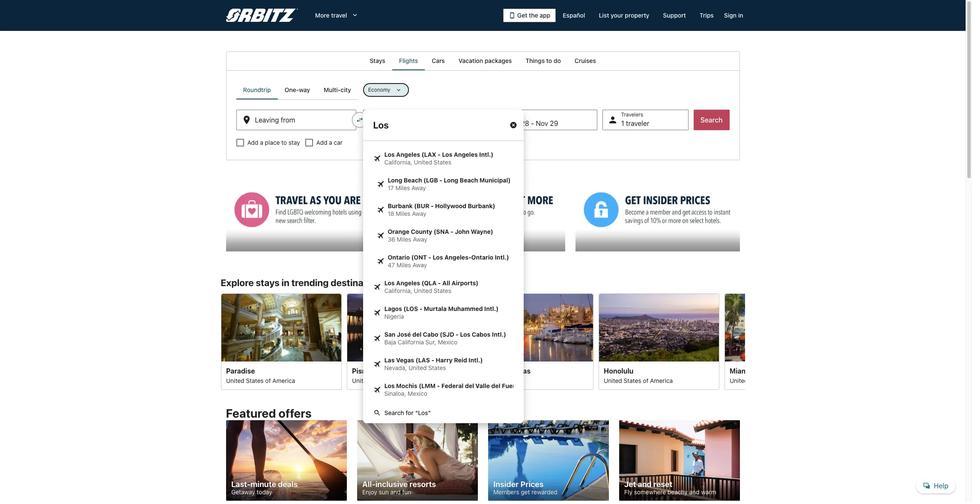 Task type: vqa. For each thing, say whether or not it's contained in the screenshot.


Task type: describe. For each thing, give the bounding box(es) containing it.
show next card image
[[740, 336, 750, 347]]

america inside pismo beach united states of america
[[398, 377, 421, 384]]

municipal)
[[480, 176, 511, 184]]

things
[[526, 57, 545, 64]]

nigeria
[[384, 313, 404, 320]]

beach for long beach (lgb - long beach municipal)
[[404, 176, 422, 184]]

to inside 'link'
[[547, 57, 552, 64]]

roundtrip
[[243, 86, 271, 93]]

small image for los angeles (qla - all airports)
[[373, 283, 381, 291]]

california, inside los angeles (lax - los angeles intl.) california, united states
[[384, 158, 412, 166]]

county
[[411, 228, 432, 235]]

intl.) inside the san josé del cabo (sjd - los cabos intl.) baja california sur, mexico
[[492, 331, 506, 338]]

miami
[[730, 367, 750, 374]]

intl.) inside the ontario (ont - los angeles-ontario intl.) 47 miles away
[[495, 254, 509, 261]]

los mochis (lmm - federal del valle del fuerte intl.) sinaloa, mexico
[[384, 382, 537, 397]]

away inside long beach (lgb - long beach municipal) 17 miles away
[[412, 184, 426, 191]]

los inside the ontario (ont - los angeles-ontario intl.) 47 miles away
[[433, 254, 443, 261]]

san inside cabo san lucas mexico
[[497, 367, 509, 374]]

los inside los mochis (lmm - federal del valle del fuerte intl.) sinaloa, mexico
[[384, 382, 395, 389]]

miami beach united states of america
[[730, 367, 799, 384]]

rewarded
[[531, 488, 557, 496]]

small image for los mochis (lmm - federal del valle del fuerte intl.)
[[373, 386, 381, 394]]

2 ontario from the left
[[471, 254, 494, 261]]

a for place
[[260, 139, 263, 146]]

español
[[563, 12, 585, 19]]

cruises
[[575, 57, 596, 64]]

mexico inside cabo san lucas mexico
[[478, 377, 498, 384]]

sun
[[379, 488, 389, 496]]

united inside los angeles (lax - los angeles intl.) california, united states
[[414, 158, 432, 166]]

vegas
[[396, 356, 414, 364]]

last-
[[231, 480, 250, 489]]

"los"
[[415, 409, 431, 416]]

economy
[[368, 87, 390, 93]]

cars
[[432, 57, 445, 64]]

pismo beach featuring a sunset, views and tropical scenes image
[[347, 293, 468, 361]]

place
[[265, 139, 280, 146]]

las vegas featuring interior views image
[[221, 293, 342, 361]]

support
[[663, 12, 686, 19]]

- inside los angeles (lax - los angeles intl.) california, united states
[[438, 151, 441, 158]]

baja
[[384, 338, 396, 346]]

lagos (los - murtala muhammed intl.) nigeria
[[384, 305, 499, 320]]

1 horizontal spatial del
[[465, 382, 474, 389]]

get the app
[[517, 12, 551, 19]]

cabo inside cabo san lucas mexico
[[478, 367, 495, 374]]

1 ontario from the left
[[388, 254, 410, 261]]

add for add a place to stay
[[247, 139, 258, 146]]

opens in a new window image
[[400, 181, 408, 189]]

- inside las vegas (las - harry reid intl.) nevada, united states
[[432, 356, 434, 364]]

small image for 17 miles away
[[377, 180, 384, 188]]

- inside the san josé del cabo (sjd - los cabos intl.) baja california sur, mexico
[[456, 331, 459, 338]]

miles inside orange county (sna - john wayne) 36 miles away
[[397, 236, 411, 243]]

- inside orange county (sna - john wayne) 36 miles away
[[451, 228, 454, 235]]

california, inside los angeles (qla - all airports) california, united states
[[384, 287, 412, 294]]

marina cabo san lucas which includes a marina, a coastal town and night scenes image
[[473, 293, 594, 361]]

stays
[[370, 57, 385, 64]]

18
[[388, 210, 394, 217]]

reid
[[454, 356, 467, 364]]

orbitz logo image
[[226, 9, 298, 22]]

nov 28 - nov 29
[[507, 120, 558, 127]]

fun
[[402, 488, 411, 496]]

featured
[[226, 406, 276, 420]]

deals
[[278, 480, 298, 489]]

somewhere
[[634, 488, 666, 496]]

sign in
[[724, 12, 743, 19]]

cabos
[[472, 331, 491, 338]]

america inside paradise united states of america
[[272, 377, 295, 384]]

1
[[621, 120, 624, 127]]

away inside burbank (bur - hollywood burbank) 18 miles away
[[412, 210, 426, 217]]

reset
[[653, 480, 672, 489]]

47
[[388, 261, 395, 269]]

2 horizontal spatial and
[[689, 488, 700, 496]]

traveler
[[626, 120, 650, 127]]

small image for burbank (bur - hollywood burbank)
[[377, 206, 384, 214]]

packages
[[485, 57, 512, 64]]

cabo san lucas mexico
[[478, 367, 531, 384]]

ontario (ont - los angeles-ontario intl.) 47 miles away
[[388, 254, 509, 269]]

stays link
[[363, 51, 392, 70]]

all
[[443, 279, 450, 287]]

(bur
[[414, 202, 429, 209]]

(ont
[[411, 254, 427, 261]]

states inside paradise united states of america
[[246, 377, 263, 384]]

for
[[406, 409, 414, 416]]

get
[[517, 12, 528, 19]]

way
[[299, 86, 310, 93]]

united inside pismo beach united states of america
[[352, 377, 370, 384]]

trending
[[292, 277, 329, 288]]

(sna
[[434, 228, 449, 235]]

las
[[384, 356, 395, 364]]

explore stays in trending destinations
[[221, 277, 385, 288]]

roundtrip link
[[236, 81, 278, 99]]

(los
[[404, 305, 418, 312]]

multi-
[[324, 86, 341, 93]]

vacation
[[459, 57, 483, 64]]

members
[[493, 488, 519, 496]]

1 nov from the left
[[507, 120, 519, 127]]

more travel button
[[308, 8, 366, 23]]

add for add a car
[[316, 139, 327, 146]]

all-
[[362, 480, 375, 489]]

economy button
[[363, 83, 409, 97]]

cabo inside the san josé del cabo (sjd - los cabos intl.) baja california sur, mexico
[[423, 331, 438, 338]]

trips
[[700, 12, 714, 19]]

small image left search for "los"
[[373, 409, 381, 417]]

featured offers region
[[221, 401, 745, 502]]

- inside los mochis (lmm - federal del valle del fuerte intl.) sinaloa, mexico
[[437, 382, 440, 389]]

angeles for los angeles (qla - all airports) california, united states
[[396, 279, 420, 287]]

murtala
[[424, 305, 447, 312]]

featured offers
[[226, 406, 312, 420]]

united inside las vegas (las - harry reid intl.) nevada, united states
[[409, 364, 427, 371]]

search for search
[[701, 116, 723, 124]]

city
[[341, 86, 351, 93]]

flights link
[[392, 51, 425, 70]]

miles inside burbank (bur - hollywood burbank) 18 miles away
[[396, 210, 410, 217]]

explore
[[221, 277, 254, 288]]

do
[[554, 57, 561, 64]]

los angeles (qla - all airports) california, united states
[[384, 279, 479, 294]]

1 traveler button
[[603, 110, 689, 130]]

orange county (sna - john wayne) 36 miles away
[[388, 228, 493, 243]]

harry
[[436, 356, 453, 364]]

swap origin and destination values image
[[356, 116, 363, 124]]

los right (lax
[[442, 151, 453, 158]]

states inside miami beach united states of america
[[750, 377, 767, 384]]

resorts
[[409, 480, 436, 489]]

san inside the san josé del cabo (sjd - los cabos intl.) baja california sur, mexico
[[384, 331, 396, 338]]

airports)
[[452, 279, 479, 287]]

states inside pismo beach united states of america
[[372, 377, 389, 384]]

featured offers main content
[[0, 51, 966, 502]]

vacation packages
[[459, 57, 512, 64]]

josé
[[397, 331, 411, 338]]

lagos
[[384, 305, 402, 312]]

one-way link
[[278, 81, 317, 99]]



Task type: locate. For each thing, give the bounding box(es) containing it.
the
[[529, 12, 538, 19]]

burbank
[[388, 202, 413, 209]]

paradise united states of america
[[226, 367, 295, 384]]

(lax
[[422, 151, 436, 158]]

in
[[738, 12, 743, 19], [282, 277, 290, 288]]

add left place
[[247, 139, 258, 146]]

last-minute deals getaway today
[[231, 480, 298, 496]]

miles inside long beach (lgb - long beach municipal) 17 miles away
[[396, 184, 410, 191]]

1 vertical spatial san
[[497, 367, 509, 374]]

español button
[[556, 8, 592, 23]]

mexico inside los mochis (lmm - federal del valle del fuerte intl.) sinaloa, mexico
[[408, 390, 428, 397]]

mexico down (sjd
[[438, 338, 458, 346]]

- right the (ont
[[429, 254, 431, 261]]

-
[[531, 120, 534, 127], [438, 151, 441, 158], [440, 176, 442, 184], [431, 202, 434, 209], [451, 228, 454, 235], [429, 254, 431, 261], [438, 279, 441, 287], [420, 305, 423, 312], [456, 331, 459, 338], [432, 356, 434, 364], [437, 382, 440, 389]]

add left car
[[316, 139, 327, 146]]

get the app link
[[503, 9, 556, 22]]

- inside burbank (bur - hollywood burbank) 18 miles away
[[431, 202, 434, 209]]

del left 'valle'
[[465, 382, 474, 389]]

mexico left fuerte
[[478, 377, 498, 384]]

in right stays
[[282, 277, 290, 288]]

1 horizontal spatial mexico
[[438, 338, 458, 346]]

orange
[[388, 228, 410, 235]]

small image for 47 miles away
[[377, 257, 384, 265]]

1 horizontal spatial to
[[547, 57, 552, 64]]

Going to text field
[[363, 110, 524, 141]]

0 vertical spatial search
[[701, 116, 723, 124]]

states down nevada,
[[372, 377, 389, 384]]

2 a from the left
[[329, 139, 332, 146]]

1 vertical spatial to
[[281, 139, 287, 146]]

miles right 17
[[396, 184, 410, 191]]

california,
[[384, 158, 412, 166], [384, 287, 412, 294]]

away inside orange county (sna - john wayne) 36 miles away
[[413, 236, 427, 243]]

1 horizontal spatial san
[[497, 367, 509, 374]]

america inside "honolulu united states of america"
[[650, 377, 673, 384]]

states down (lax
[[434, 158, 451, 166]]

mexico down '(lmm'
[[408, 390, 428, 397]]

united down the pismo
[[352, 377, 370, 384]]

1 america from the left
[[272, 377, 295, 384]]

sign in button
[[721, 8, 747, 23]]

small image left baja
[[373, 335, 381, 342]]

1 horizontal spatial search
[[701, 116, 723, 124]]

miami beach featuring a city and street scenes image
[[725, 293, 845, 361]]

0 vertical spatial in
[[738, 12, 743, 19]]

united inside "honolulu united states of america"
[[604, 377, 622, 384]]

2 add from the left
[[316, 139, 327, 146]]

- right 28
[[531, 120, 534, 127]]

honolulu
[[604, 367, 634, 374]]

all-inclusive resorts enjoy sun and fun
[[362, 480, 436, 496]]

2 vertical spatial mexico
[[408, 390, 428, 397]]

search for "los"
[[384, 409, 431, 416]]

- inside the ontario (ont - los angeles-ontario intl.) 47 miles away
[[429, 254, 431, 261]]

1 horizontal spatial and
[[638, 480, 652, 489]]

0 horizontal spatial to
[[281, 139, 287, 146]]

things to do link
[[519, 51, 568, 70]]

small image left lagos
[[373, 309, 381, 317]]

nov left 28
[[507, 120, 519, 127]]

del
[[413, 331, 422, 338], [465, 382, 474, 389], [491, 382, 501, 389]]

beach right miami
[[751, 367, 772, 374]]

of inside "honolulu united states of america"
[[643, 377, 649, 384]]

1 horizontal spatial cabo
[[478, 367, 495, 374]]

los up 17
[[384, 151, 395, 158]]

long up 17
[[388, 176, 402, 184]]

united down miami
[[730, 377, 748, 384]]

2 of from the left
[[391, 377, 397, 384]]

trips link
[[693, 8, 721, 23]]

states inside los angeles (qla - all airports) california, united states
[[434, 287, 451, 294]]

- inside lagos (los - murtala muhammed intl.) nigeria
[[420, 305, 423, 312]]

1 vertical spatial search
[[384, 409, 404, 416]]

angeles inside los angeles (qla - all airports) california, united states
[[396, 279, 420, 287]]

los inside los angeles (qla - all airports) california, united states
[[384, 279, 395, 287]]

burbank)
[[468, 202, 495, 209]]

del inside the san josé del cabo (sjd - los cabos intl.) baja california sur, mexico
[[413, 331, 422, 338]]

cabo up sur,
[[423, 331, 438, 338]]

- right (sjd
[[456, 331, 459, 338]]

united down paradise
[[226, 377, 244, 384]]

things to do
[[526, 57, 561, 64]]

and right jet
[[638, 480, 652, 489]]

states inside las vegas (las - harry reid intl.) nevada, united states
[[429, 364, 446, 371]]

beach for miami beach
[[751, 367, 772, 374]]

warm
[[701, 488, 716, 496]]

2 america from the left
[[398, 377, 421, 384]]

of inside miami beach united states of america
[[769, 377, 774, 384]]

intl.)
[[479, 151, 494, 158], [495, 254, 509, 261], [484, 305, 499, 312], [492, 331, 506, 338], [469, 356, 483, 364], [523, 382, 537, 389]]

1 horizontal spatial ontario
[[471, 254, 494, 261]]

united down (lax
[[414, 158, 432, 166]]

beach left municipal)
[[460, 176, 478, 184]]

add a car
[[316, 139, 343, 146]]

4 america from the left
[[776, 377, 799, 384]]

small image for nigeria
[[373, 309, 381, 317]]

one-
[[285, 86, 299, 93]]

property
[[625, 12, 650, 19]]

17
[[388, 184, 394, 191]]

small image for baja california sur, mexico
[[373, 335, 381, 342]]

tab list
[[226, 51, 740, 70], [236, 81, 358, 99]]

ontario
[[388, 254, 410, 261], [471, 254, 494, 261]]

1 long from the left
[[388, 176, 402, 184]]

insider prices members get rewarded
[[493, 480, 557, 496]]

miles
[[396, 184, 410, 191], [396, 210, 410, 217], [397, 236, 411, 243], [397, 261, 411, 269]]

of inside paradise united states of america
[[265, 377, 271, 384]]

destinations
[[331, 277, 385, 288]]

intl.) inside lagos (los - murtala muhammed intl.) nigeria
[[484, 305, 499, 312]]

angeles for los angeles (lax - los angeles intl.) california, united states
[[396, 151, 420, 158]]

united down (las
[[409, 364, 427, 371]]

san up baja
[[384, 331, 396, 338]]

small image for las vegas (las - harry reid intl.)
[[373, 360, 381, 368]]

in right sign
[[738, 12, 743, 19]]

san up fuerte
[[497, 367, 509, 374]]

0 vertical spatial to
[[547, 57, 552, 64]]

beach inside miami beach united states of america
[[751, 367, 772, 374]]

states down honolulu
[[624, 377, 641, 384]]

29
[[550, 120, 558, 127]]

san josé del cabo (sjd - los cabos intl.) baja california sur, mexico
[[384, 331, 506, 346]]

1 add from the left
[[247, 139, 258, 146]]

intl.) inside las vegas (las - harry reid intl.) nevada, united states
[[469, 356, 483, 364]]

1 vertical spatial california,
[[384, 287, 412, 294]]

muhammed
[[448, 305, 483, 312]]

united
[[414, 158, 432, 166], [414, 287, 432, 294], [409, 364, 427, 371], [226, 377, 244, 384], [352, 377, 370, 384], [604, 377, 622, 384], [730, 377, 748, 384]]

- right (las
[[432, 356, 434, 364]]

los down 47
[[384, 279, 395, 287]]

fly
[[624, 488, 632, 496]]

1 california, from the top
[[384, 158, 412, 166]]

3 of from the left
[[643, 377, 649, 384]]

of inside pismo beach united states of america
[[391, 377, 397, 384]]

1 of from the left
[[265, 377, 271, 384]]

miles right 47
[[397, 261, 411, 269]]

away down the county
[[413, 236, 427, 243]]

small image for 36 miles away
[[377, 232, 384, 239]]

pismo beach united states of america
[[352, 367, 421, 384]]

in inside featured offers main content
[[282, 277, 290, 288]]

(las
[[416, 356, 430, 364]]

and left fun
[[390, 488, 401, 496]]

small image left 17
[[377, 180, 384, 188]]

0 horizontal spatial del
[[413, 331, 422, 338]]

beach for pismo beach
[[374, 367, 395, 374]]

2 horizontal spatial mexico
[[478, 377, 498, 384]]

to
[[547, 57, 552, 64], [281, 139, 287, 146]]

states down paradise
[[246, 377, 263, 384]]

united down (qla
[[414, 287, 432, 294]]

0 horizontal spatial a
[[260, 139, 263, 146]]

small image
[[373, 155, 381, 162], [377, 206, 384, 214], [373, 283, 381, 291], [373, 360, 381, 368], [373, 386, 381, 394]]

- right (lgb in the left top of the page
[[440, 176, 442, 184]]

burbank (bur - hollywood burbank) 18 miles away
[[388, 202, 495, 217]]

prices
[[520, 480, 544, 489]]

united down honolulu
[[604, 377, 622, 384]]

ontario down wayne) on the top of page
[[471, 254, 494, 261]]

- inside los angeles (qla - all airports) california, united states
[[438, 279, 441, 287]]

- right (bur
[[431, 202, 434, 209]]

united inside miami beach united states of america
[[730, 377, 748, 384]]

stays
[[256, 277, 280, 288]]

- right '(lmm'
[[437, 382, 440, 389]]

intl.) inside los angeles (lax - los angeles intl.) california, united states
[[479, 151, 494, 158]]

to left do
[[547, 57, 552, 64]]

car
[[334, 139, 343, 146]]

states down all
[[434, 287, 451, 294]]

(sjd
[[440, 331, 454, 338]]

1 a from the left
[[260, 139, 263, 146]]

0 horizontal spatial nov
[[507, 120, 519, 127]]

los inside the san josé del cabo (sjd - los cabos intl.) baja california sur, mexico
[[460, 331, 471, 338]]

1 horizontal spatial add
[[316, 139, 327, 146]]

- left john
[[451, 228, 454, 235]]

multi-city link
[[317, 81, 358, 99]]

beachy
[[668, 488, 688, 496]]

los up sinaloa,
[[384, 382, 395, 389]]

app
[[540, 12, 551, 19]]

vacation packages link
[[452, 51, 519, 70]]

california, up opens in a new window image
[[384, 158, 412, 166]]

clear going to image
[[510, 121, 517, 129]]

0 vertical spatial california,
[[384, 158, 412, 166]]

honolulu united states of america
[[604, 367, 673, 384]]

0 horizontal spatial long
[[388, 176, 402, 184]]

california, up lagos
[[384, 287, 412, 294]]

states inside "honolulu united states of america"
[[624, 377, 641, 384]]

states down harry
[[429, 364, 446, 371]]

offers
[[279, 406, 312, 420]]

and inside 'all-inclusive resorts enjoy sun and fun'
[[390, 488, 401, 496]]

a left place
[[260, 139, 263, 146]]

beach
[[404, 176, 422, 184], [460, 176, 478, 184], [374, 367, 395, 374], [751, 367, 772, 374]]

0 vertical spatial tab list
[[226, 51, 740, 70]]

(lmm
[[419, 382, 436, 389]]

valle
[[476, 382, 490, 389]]

show previous card image
[[216, 336, 226, 347]]

jet and reset fly somewhere beachy and warm
[[624, 480, 716, 496]]

united inside paradise united states of america
[[226, 377, 244, 384]]

los left the cabos
[[460, 331, 471, 338]]

in inside dropdown button
[[738, 12, 743, 19]]

sinaloa,
[[384, 390, 406, 397]]

- right (los
[[420, 305, 423, 312]]

del right 'valle'
[[491, 382, 501, 389]]

away inside the ontario (ont - los angeles-ontario intl.) 47 miles away
[[413, 261, 427, 269]]

1 vertical spatial in
[[282, 277, 290, 288]]

search inside button
[[701, 116, 723, 124]]

- left all
[[438, 279, 441, 287]]

a left car
[[329, 139, 332, 146]]

2 horizontal spatial del
[[491, 382, 501, 389]]

0 horizontal spatial and
[[390, 488, 401, 496]]

1 vertical spatial mexico
[[478, 377, 498, 384]]

del up california
[[413, 331, 422, 338]]

states inside los angeles (lax - los angeles intl.) california, united states
[[434, 158, 451, 166]]

- right (lax
[[438, 151, 441, 158]]

paradise
[[226, 367, 255, 374]]

1 horizontal spatial a
[[329, 139, 332, 146]]

small image
[[377, 180, 384, 188], [377, 232, 384, 239], [377, 257, 384, 265], [373, 309, 381, 317], [373, 335, 381, 342], [373, 409, 381, 417]]

tab list containing stays
[[226, 51, 740, 70]]

angeles left (lax
[[396, 151, 420, 158]]

list your property
[[599, 12, 650, 19]]

long right (lgb in the left top of the page
[[444, 176, 458, 184]]

0 vertical spatial cabo
[[423, 331, 438, 338]]

beach left (lgb in the left top of the page
[[404, 176, 422, 184]]

federal
[[442, 382, 464, 389]]

nov left 29
[[536, 120, 548, 127]]

angeles up long beach (lgb - long beach municipal) 17 miles away
[[454, 151, 478, 158]]

travel
[[331, 12, 347, 19]]

america
[[272, 377, 295, 384], [398, 377, 421, 384], [650, 377, 673, 384], [776, 377, 799, 384]]

multi-city
[[324, 86, 351, 93]]

0 horizontal spatial cabo
[[423, 331, 438, 338]]

tab list containing roundtrip
[[236, 81, 358, 99]]

2 nov from the left
[[536, 120, 548, 127]]

small image for los angeles (lax - los angeles intl.)
[[373, 155, 381, 162]]

small image left 36 on the top of page
[[377, 232, 384, 239]]

cabo up 'valle'
[[478, 367, 495, 374]]

flights
[[399, 57, 418, 64]]

1 horizontal spatial nov
[[536, 120, 548, 127]]

0 vertical spatial mexico
[[438, 338, 458, 346]]

2 california, from the top
[[384, 287, 412, 294]]

united inside los angeles (qla - all airports) california, united states
[[414, 287, 432, 294]]

0 horizontal spatial search
[[384, 409, 404, 416]]

search for search for "los"
[[384, 409, 404, 416]]

0 vertical spatial san
[[384, 331, 396, 338]]

search button
[[694, 110, 730, 130]]

states down miami
[[750, 377, 767, 384]]

ontario up 47
[[388, 254, 410, 261]]

miles down orange at the left of page
[[397, 236, 411, 243]]

support link
[[656, 8, 693, 23]]

minute
[[250, 480, 276, 489]]

0 horizontal spatial in
[[282, 277, 290, 288]]

- inside long beach (lgb - long beach municipal) 17 miles away
[[440, 176, 442, 184]]

cars link
[[425, 51, 452, 70]]

miles inside the ontario (ont - los angeles-ontario intl.) 47 miles away
[[397, 261, 411, 269]]

search
[[701, 116, 723, 124], [384, 409, 404, 416]]

angeles left (qla
[[396, 279, 420, 287]]

2 long from the left
[[444, 176, 458, 184]]

makiki - lower punchbowl - tantalus showing landscape views, a sunset and a city image
[[599, 293, 719, 361]]

los right the (ont
[[433, 254, 443, 261]]

3 america from the left
[[650, 377, 673, 384]]

nevada,
[[384, 364, 407, 371]]

1 vertical spatial tab list
[[236, 81, 358, 99]]

mexico inside the san josé del cabo (sjd - los cabos intl.) baja california sur, mexico
[[438, 338, 458, 346]]

pismo
[[352, 367, 372, 374]]

0 horizontal spatial ontario
[[388, 254, 410, 261]]

1 horizontal spatial long
[[444, 176, 458, 184]]

away down (lgb in the left top of the page
[[412, 184, 426, 191]]

beach inside pismo beach united states of america
[[374, 367, 395, 374]]

cruises link
[[568, 51, 603, 70]]

0 horizontal spatial add
[[247, 139, 258, 146]]

more
[[315, 12, 330, 19]]

lucas
[[511, 367, 531, 374]]

4 of from the left
[[769, 377, 774, 384]]

download the app button image
[[509, 12, 516, 19]]

miles down "burbank"
[[396, 210, 410, 217]]

away down (bur
[[412, 210, 426, 217]]

0 horizontal spatial san
[[384, 331, 396, 338]]

getaway
[[231, 488, 255, 496]]

nov 28 - nov 29 button
[[488, 110, 597, 130]]

and left warm
[[689, 488, 700, 496]]

america inside miami beach united states of america
[[776, 377, 799, 384]]

mochis
[[396, 382, 417, 389]]

stay
[[289, 139, 300, 146]]

- inside button
[[531, 120, 534, 127]]

a for car
[[329, 139, 332, 146]]

away
[[412, 184, 426, 191], [412, 210, 426, 217], [413, 236, 427, 243], [413, 261, 427, 269]]

1 horizontal spatial in
[[738, 12, 743, 19]]

1 vertical spatial cabo
[[478, 367, 495, 374]]

to left stay
[[281, 139, 287, 146]]

(lgb
[[424, 176, 438, 184]]

beach down las
[[374, 367, 395, 374]]

away down the (ont
[[413, 261, 427, 269]]

intl.) inside los mochis (lmm - federal del valle del fuerte intl.) sinaloa, mexico
[[523, 382, 537, 389]]

0 horizontal spatial mexico
[[408, 390, 428, 397]]

small image left 47
[[377, 257, 384, 265]]



